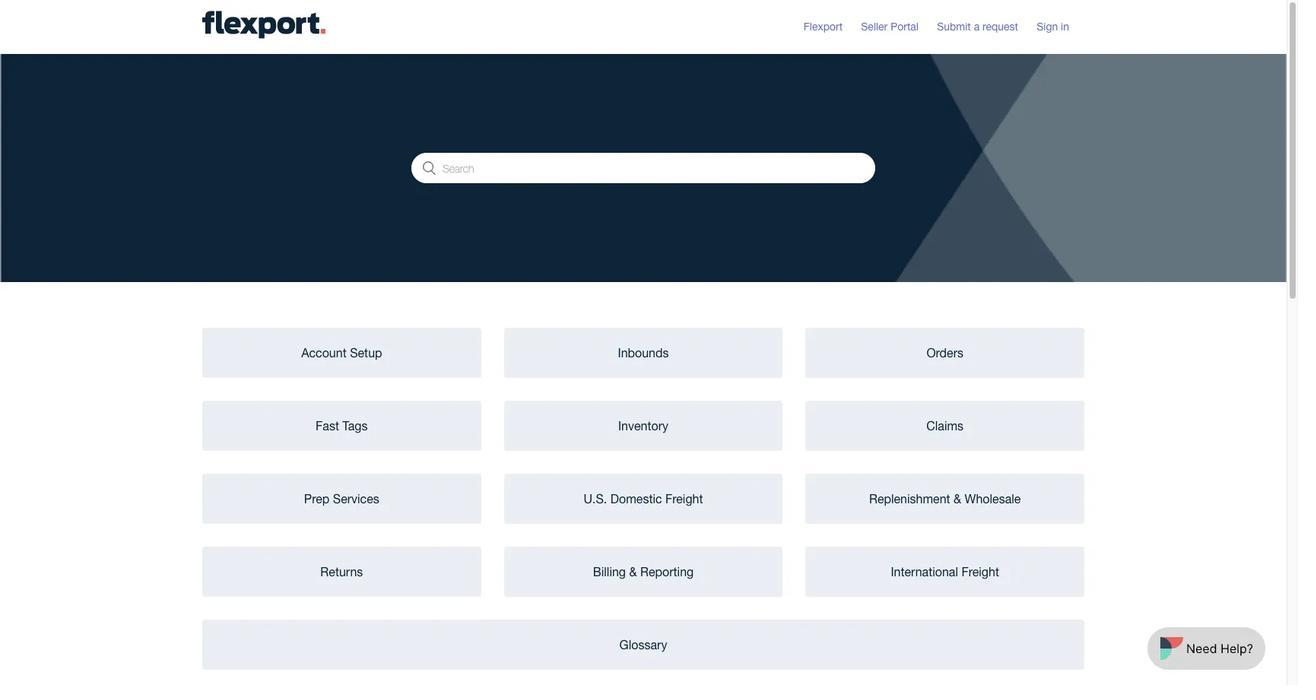 Task type: describe. For each thing, give the bounding box(es) containing it.
international freight
[[891, 565, 999, 579]]

international freight link
[[807, 548, 1084, 596]]

prep
[[304, 492, 330, 506]]

inbounds link
[[505, 329, 782, 377]]

prep services link
[[203, 475, 480, 523]]

billing & reporting link
[[505, 548, 782, 596]]

flexport help center help center home page image
[[202, 10, 326, 39]]

0 vertical spatial freight
[[666, 492, 703, 506]]

flexport link
[[804, 19, 858, 35]]

sign
[[1037, 21, 1058, 33]]

u.s.
[[584, 492, 607, 506]]

international
[[891, 565, 958, 579]]

fast tags link
[[203, 402, 480, 450]]

submit a request link
[[937, 19, 1034, 35]]

setup
[[350, 346, 382, 360]]

account
[[301, 346, 347, 360]]

Search search field
[[412, 153, 876, 183]]

sign in
[[1037, 21, 1069, 33]]

fast tags
[[316, 419, 368, 433]]

billing & reporting
[[593, 565, 694, 579]]

a
[[974, 21, 980, 33]]

services
[[333, 492, 379, 506]]

request
[[983, 21, 1019, 33]]

glossary
[[620, 638, 667, 652]]

& for replenishment
[[954, 492, 962, 506]]

u.s. domestic freight
[[584, 492, 703, 506]]

inventory
[[618, 419, 669, 433]]

glossary link
[[203, 621, 1084, 669]]

seller
[[861, 21, 888, 33]]

returns link
[[203, 548, 480, 596]]

flexport
[[804, 21, 843, 33]]

domestic
[[611, 492, 662, 506]]

none search field inside main content
[[412, 153, 876, 183]]

replenishment
[[869, 492, 951, 506]]

orders
[[927, 346, 964, 360]]

prep services
[[304, 492, 379, 506]]



Task type: locate. For each thing, give the bounding box(es) containing it.
inventory link
[[505, 402, 782, 450]]

replenishment & wholesale link
[[807, 475, 1084, 523]]

&
[[954, 492, 962, 506], [629, 565, 637, 579]]

claims
[[927, 419, 964, 433]]

replenishment & wholesale
[[869, 492, 1021, 506]]

sign in button
[[1037, 15, 1085, 39]]

account setup link
[[203, 329, 480, 377]]

tags
[[343, 419, 368, 433]]

billing
[[593, 565, 626, 579]]

freight right international
[[962, 565, 999, 579]]

submit
[[937, 21, 971, 33]]

main content containing account setup
[[0, 54, 1287, 685]]

1 horizontal spatial freight
[[962, 565, 999, 579]]

& for billing
[[629, 565, 637, 579]]

freight right domestic
[[666, 492, 703, 506]]

main content
[[0, 54, 1287, 685]]

reporting
[[640, 565, 694, 579]]

& inside 'link'
[[629, 565, 637, 579]]

freight
[[666, 492, 703, 506], [962, 565, 999, 579]]

portal
[[891, 21, 919, 33]]

submit a request
[[937, 21, 1019, 33]]

0 horizontal spatial freight
[[666, 492, 703, 506]]

u.s. domestic freight link
[[505, 475, 782, 523]]

0 vertical spatial &
[[954, 492, 962, 506]]

1 vertical spatial freight
[[962, 565, 999, 579]]

orders link
[[807, 329, 1084, 377]]

inbounds
[[618, 346, 669, 360]]

None search field
[[412, 153, 876, 183]]

& right billing
[[629, 565, 637, 579]]

wholesale
[[965, 492, 1021, 506]]

returns
[[320, 565, 363, 579]]

seller portal
[[861, 21, 919, 33]]

fast
[[316, 419, 339, 433]]

& inside "link"
[[954, 492, 962, 506]]

& left wholesale
[[954, 492, 962, 506]]

seller portal link
[[861, 19, 934, 35]]

claims link
[[807, 402, 1084, 450]]

in
[[1061, 21, 1069, 33]]

account setup
[[301, 346, 382, 360]]

1 vertical spatial &
[[629, 565, 637, 579]]

1 horizontal spatial &
[[954, 492, 962, 506]]

0 horizontal spatial &
[[629, 565, 637, 579]]



Task type: vqa. For each thing, say whether or not it's contained in the screenshot.
"search field" inside main content
no



